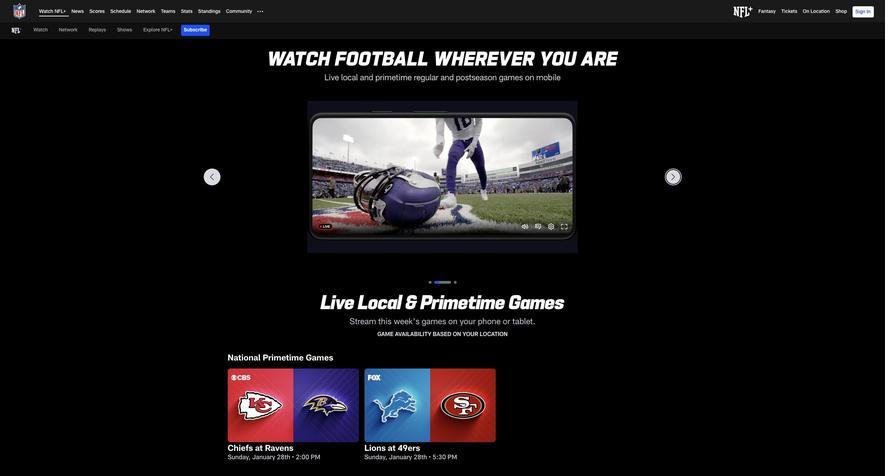 Task type: locate. For each thing, give the bounding box(es) containing it.
on left mobile
[[526, 74, 535, 83]]

1 horizontal spatial january
[[389, 455, 412, 461]]

news link
[[72, 9, 84, 14]]

january inside lions at 49ers sunday, january 28th • 5:30 pm
[[389, 455, 412, 461]]

game
[[378, 332, 394, 338]]

28th down ravens on the left of page
[[277, 455, 291, 461]]

at for chiefs
[[255, 445, 263, 454]]

january for 49ers
[[389, 455, 412, 461]]

network
[[137, 9, 155, 14], [59, 28, 78, 33]]

header element
[[321, 289, 565, 313]]

sunday, for lions
[[365, 455, 388, 461]]

1 horizontal spatial network
[[137, 9, 155, 14]]

football
[[336, 46, 429, 69]]

• left '5:30'
[[429, 455, 431, 461]]

local
[[358, 289, 402, 313]]

january down ravens on the left of page
[[252, 455, 276, 461]]

ravens
[[265, 445, 294, 454]]

navigation
[[0, 22, 886, 39]]

network link
[[137, 9, 155, 14], [56, 22, 80, 38]]

pm inside lions at 49ers sunday, january 28th • 5:30 pm
[[448, 455, 458, 461]]

week's
[[394, 318, 420, 327]]

• inside chiefs at ravens sunday, january 28th • 2:00 pm
[[292, 455, 294, 461]]

pm for lions at 49ers
[[448, 455, 458, 461]]

sunday, inside chiefs at ravens sunday, january 28th • 2:00 pm
[[228, 455, 251, 461]]

2 28th from the left
[[414, 455, 427, 461]]

navigation containing watch
[[0, 22, 886, 39]]

1 vertical spatial nfl+
[[161, 28, 173, 33]]

january for ravens
[[252, 455, 276, 461]]

live inside 2 / 3 group
[[325, 74, 339, 83]]

2 sunday, from the left
[[365, 455, 388, 461]]

network link down news link
[[56, 22, 80, 38]]

• for 49ers
[[429, 455, 431, 461]]

1 horizontal spatial and
[[441, 74, 454, 83]]

on
[[526, 74, 535, 83], [449, 318, 458, 327]]

games
[[509, 289, 565, 313], [306, 355, 334, 363]]

banner
[[0, 0, 886, 39]]

schedule
[[110, 9, 131, 14]]

and right regular
[[441, 74, 454, 83]]

nfl+ left news at the top
[[55, 9, 66, 14]]

live up stream
[[321, 289, 355, 313]]

stream
[[350, 318, 376, 327]]

on location
[[804, 9, 831, 14]]

you
[[540, 46, 577, 69]]

1 horizontal spatial •
[[429, 455, 431, 461]]

at
[[255, 445, 263, 454], [388, 445, 396, 454]]

1 horizontal spatial at
[[388, 445, 396, 454]]

at inside chiefs at ravens sunday, january 28th • 2:00 pm
[[255, 445, 263, 454]]

0 vertical spatial live
[[325, 74, 339, 83]]

local
[[341, 74, 358, 83]]

live for live local and primetime regular and postseason games on mobile
[[325, 74, 339, 83]]

community
[[226, 9, 252, 14]]

1 horizontal spatial sunday,
[[365, 455, 388, 461]]

1 vertical spatial primetime
[[263, 355, 304, 363]]

january inside chiefs at ravens sunday, january 28th • 2:00 pm
[[252, 455, 276, 461]]

at right chiefs
[[255, 445, 263, 454]]

at right 'lions'
[[388, 445, 396, 454]]

games up based
[[422, 318, 447, 327]]

pm inside chiefs at ravens sunday, january 28th • 2:00 pm
[[311, 455, 321, 461]]

network link up explore
[[137, 9, 155, 14]]

0 horizontal spatial 28th
[[277, 455, 291, 461]]

lions at 49ers sunday, january 28th • 5:30 pm
[[365, 445, 458, 461]]

1 vertical spatial network
[[59, 28, 78, 33]]

and right 'local' at the top of the page
[[360, 74, 374, 83]]

watch football wherever you are
[[268, 46, 618, 69]]

0 vertical spatial nfl+
[[55, 9, 66, 14]]

sign
[[856, 10, 866, 15]]

network up explore
[[137, 9, 155, 14]]

1 28th from the left
[[277, 455, 291, 461]]

watch
[[39, 9, 53, 14], [34, 28, 48, 33]]

phone
[[478, 318, 501, 327]]

on up on
[[449, 318, 458, 327]]

schedule link
[[110, 9, 131, 14]]

1 horizontal spatial pm
[[448, 455, 458, 461]]

january down 49ers
[[389, 455, 412, 461]]

january
[[252, 455, 276, 461], [389, 455, 412, 461]]

pm right '5:30'
[[448, 455, 458, 461]]

community link
[[226, 9, 252, 14]]

49ers
[[398, 445, 421, 454]]

2 • from the left
[[429, 455, 431, 461]]

live
[[325, 74, 339, 83], [321, 289, 355, 313]]

tablet.
[[513, 318, 536, 327]]

regular
[[414, 74, 439, 83]]

scores
[[89, 9, 105, 14]]

1 vertical spatial live
[[321, 289, 355, 313]]

0 vertical spatial on
[[526, 74, 535, 83]]

• inside lions at 49ers sunday, january 28th • 5:30 pm
[[429, 455, 431, 461]]

• left 2:00
[[292, 455, 294, 461]]

stats
[[181, 9, 193, 14]]

1 vertical spatial games
[[306, 355, 334, 363]]

subscribe link
[[181, 25, 213, 36]]

games
[[499, 74, 523, 83], [422, 318, 447, 327]]

live for live local & primetime games
[[321, 289, 355, 313]]

0 horizontal spatial at
[[255, 445, 263, 454]]

0 horizontal spatial •
[[292, 455, 294, 461]]

1 vertical spatial watch
[[34, 28, 48, 33]]

tickets link
[[782, 9, 798, 14]]

national
[[228, 355, 261, 363]]

28th
[[277, 455, 291, 461], [414, 455, 427, 461]]

in
[[868, 10, 872, 15]]

2 january from the left
[[389, 455, 412, 461]]

national primetime games
[[228, 355, 334, 363]]

sunday, down chiefs
[[228, 455, 251, 461]]

primetime
[[376, 74, 412, 83]]

sunday, inside lions at 49ers sunday, january 28th • 5:30 pm
[[365, 455, 388, 461]]

chiefs at ravens sunday, january 28th • 2:00 pm
[[228, 445, 321, 461]]

0 horizontal spatial nfl+
[[55, 9, 66, 14]]

•
[[292, 455, 294, 461], [429, 455, 431, 461]]

28th inside chiefs at ravens sunday, january 28th • 2:00 pm
[[277, 455, 291, 461]]

location
[[811, 9, 831, 14]]

1 sunday, from the left
[[228, 455, 251, 461]]

1 horizontal spatial primetime
[[421, 289, 505, 313]]

stream this week's games on your phone or tablet.
[[350, 318, 536, 327]]

0 horizontal spatial games
[[422, 318, 447, 327]]

at inside lions at 49ers sunday, january 28th • 5:30 pm
[[388, 445, 396, 454]]

subscribe
[[184, 28, 207, 33]]

1 horizontal spatial games
[[509, 289, 565, 313]]

or
[[503, 318, 511, 327]]

games down wherever
[[499, 74, 523, 83]]

watch nfl+
[[39, 9, 66, 14]]

1 vertical spatial network link
[[56, 22, 80, 38]]

pm right 2:00
[[311, 455, 321, 461]]

watch down the watch nfl+
[[34, 28, 48, 33]]

pm for chiefs at ravens
[[311, 455, 321, 461]]

and
[[360, 74, 374, 83], [441, 74, 454, 83]]

network down news link
[[59, 28, 78, 33]]

1 horizontal spatial 28th
[[414, 455, 427, 461]]

0 vertical spatial games
[[499, 74, 523, 83]]

pm
[[311, 455, 321, 461], [448, 455, 458, 461]]

nfl+ inside the explore nfl+ link
[[161, 28, 173, 33]]

1 horizontal spatial games
[[499, 74, 523, 83]]

0 horizontal spatial network link
[[56, 22, 80, 38]]

sunday, down 'lions'
[[365, 455, 388, 461]]

2 and from the left
[[441, 74, 454, 83]]

teams link
[[161, 9, 176, 14]]

0 horizontal spatial pm
[[311, 455, 321, 461]]

on
[[453, 332, 462, 338]]

watch up the watch link
[[39, 9, 53, 14]]

0 horizontal spatial sunday,
[[228, 455, 251, 461]]

0 horizontal spatial january
[[252, 455, 276, 461]]

1 pm from the left
[[311, 455, 321, 461]]

fantasy
[[759, 9, 777, 14]]

nfl+
[[55, 9, 66, 14], [161, 28, 173, 33]]

28th down 49ers
[[414, 455, 427, 461]]

watch nfl+ link
[[39, 9, 66, 14]]

sunday,
[[228, 455, 251, 461], [365, 455, 388, 461]]

1 horizontal spatial network link
[[137, 9, 155, 14]]

2 pm from the left
[[448, 455, 458, 461]]

0 horizontal spatial and
[[360, 74, 374, 83]]

1 horizontal spatial nfl+
[[161, 28, 173, 33]]

1 • from the left
[[292, 455, 294, 461]]

1 at from the left
[[255, 445, 263, 454]]

2 at from the left
[[388, 445, 396, 454]]

explore nfl+ link
[[141, 22, 176, 38]]

primetime
[[421, 289, 505, 313], [263, 355, 304, 363]]

0 vertical spatial watch
[[39, 9, 53, 14]]

0 horizontal spatial on
[[449, 318, 458, 327]]

live left 'local' at the top of the page
[[325, 74, 339, 83]]

28th inside lions at 49ers sunday, january 28th • 5:30 pm
[[414, 455, 427, 461]]

1 january from the left
[[252, 455, 276, 461]]

watch for watch nfl+
[[39, 9, 53, 14]]

1 horizontal spatial on
[[526, 74, 535, 83]]

live local and primetime regular and postseason games on mobile
[[325, 74, 561, 83]]

nfl+ right explore
[[161, 28, 173, 33]]

mobile
[[537, 74, 561, 83]]

0 vertical spatial games
[[509, 289, 565, 313]]



Task type: describe. For each thing, give the bounding box(es) containing it.
scores link
[[89, 9, 105, 14]]

sign in
[[856, 10, 872, 15]]

based
[[433, 332, 452, 338]]

standings
[[198, 9, 221, 14]]

28th for chiefs at ravens
[[277, 455, 291, 461]]

secondary navigation logo image
[[11, 25, 22, 36]]

0 vertical spatial network link
[[137, 9, 155, 14]]

tickets
[[782, 9, 798, 14]]

1 vertical spatial games
[[422, 318, 447, 327]]

explore
[[143, 28, 160, 33]]

0 vertical spatial network
[[137, 9, 155, 14]]

this
[[379, 318, 392, 327]]

chiefs
[[228, 445, 253, 454]]

1 vertical spatial on
[[449, 318, 458, 327]]

watch for watch
[[34, 28, 48, 33]]

sign in button
[[853, 6, 875, 17]]

explore nfl+
[[143, 28, 173, 33]]

your
[[460, 318, 476, 327]]

game availability based on your location
[[378, 332, 508, 338]]

games inside 2 / 3 group
[[499, 74, 523, 83]]

nfl+ image
[[734, 7, 754, 18]]

0 horizontal spatial primetime
[[263, 355, 304, 363]]

are
[[582, 46, 618, 69]]

on
[[804, 9, 810, 14]]

standings link
[[198, 9, 221, 14]]

shop
[[836, 9, 848, 14]]

0 horizontal spatial games
[[306, 355, 334, 363]]

at for lions
[[388, 445, 396, 454]]

nfl shield image
[[11, 3, 28, 20]]

• for ravens
[[292, 455, 294, 461]]

replays
[[89, 28, 106, 33]]

your
[[463, 332, 479, 338]]

postseason
[[456, 74, 497, 83]]

shop link
[[836, 9, 848, 14]]

28th for lions at 49ers
[[414, 455, 427, 461]]

nfl+ for explore nfl+
[[161, 28, 173, 33]]

availability
[[395, 332, 432, 338]]

fantasy link
[[759, 9, 777, 14]]

news
[[72, 9, 84, 14]]

sunday, for chiefs
[[228, 455, 251, 461]]

watch
[[268, 46, 331, 69]]

nfl+ for watch nfl+
[[55, 9, 66, 14]]

teams
[[161, 9, 176, 14]]

1 and from the left
[[360, 74, 374, 83]]

on inside 2 / 3 group
[[526, 74, 535, 83]]

dots image
[[258, 9, 263, 14]]

5:30
[[433, 455, 446, 461]]

location
[[480, 332, 508, 338]]

shows
[[117, 28, 132, 33]]

watch link
[[34, 22, 51, 38]]

replays link
[[86, 22, 109, 38]]

2 / 3 group
[[225, 46, 661, 253]]

network link inside navigation
[[56, 22, 80, 38]]

national primetime games heading
[[228, 355, 658, 363]]

lions
[[365, 445, 386, 454]]

stats link
[[181, 9, 193, 14]]

0 horizontal spatial network
[[59, 28, 78, 33]]

2:00
[[296, 455, 309, 461]]

on location link
[[804, 9, 831, 14]]

banner containing watch nfl+
[[0, 0, 886, 39]]

shows link
[[114, 22, 135, 38]]

0 vertical spatial primetime
[[421, 289, 505, 313]]

&
[[406, 289, 417, 313]]

live local & primetime games
[[321, 289, 565, 313]]

wherever
[[434, 46, 535, 69]]



Task type: vqa. For each thing, say whether or not it's contained in the screenshot.
Top 100
no



